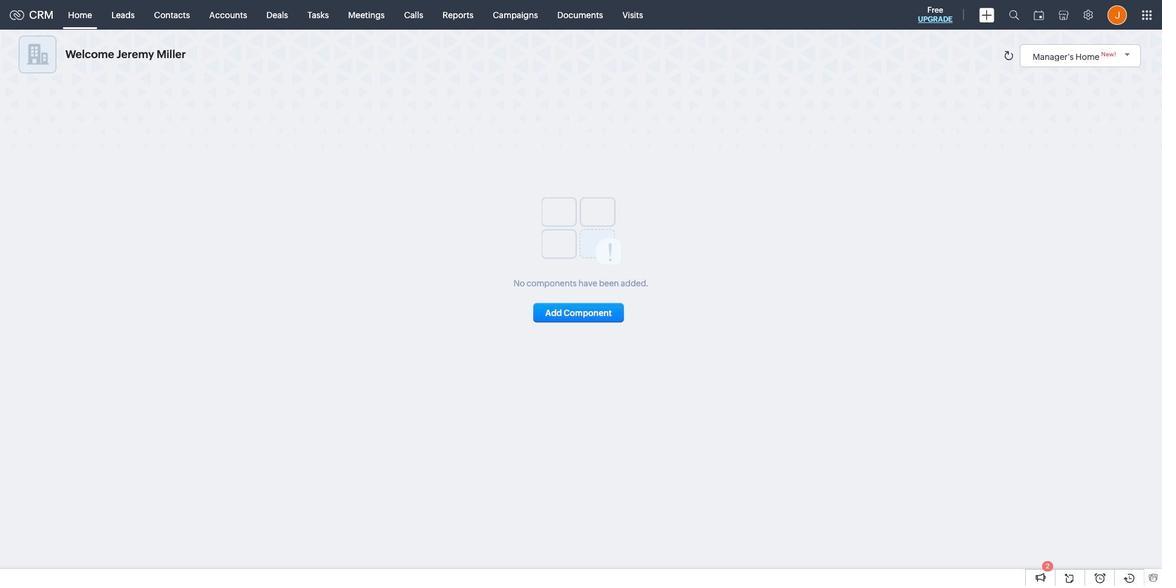 Task type: vqa. For each thing, say whether or not it's contained in the screenshot.
"Search" element
yes



Task type: locate. For each thing, give the bounding box(es) containing it.
profile image
[[1108, 5, 1128, 25]]

search element
[[1002, 0, 1027, 30]]

create menu image
[[980, 8, 995, 22]]

create menu element
[[972, 0, 1002, 29]]

search image
[[1009, 10, 1020, 20]]



Task type: describe. For each thing, give the bounding box(es) containing it.
calendar image
[[1034, 10, 1045, 20]]

profile element
[[1101, 0, 1135, 29]]

logo image
[[10, 10, 24, 20]]



